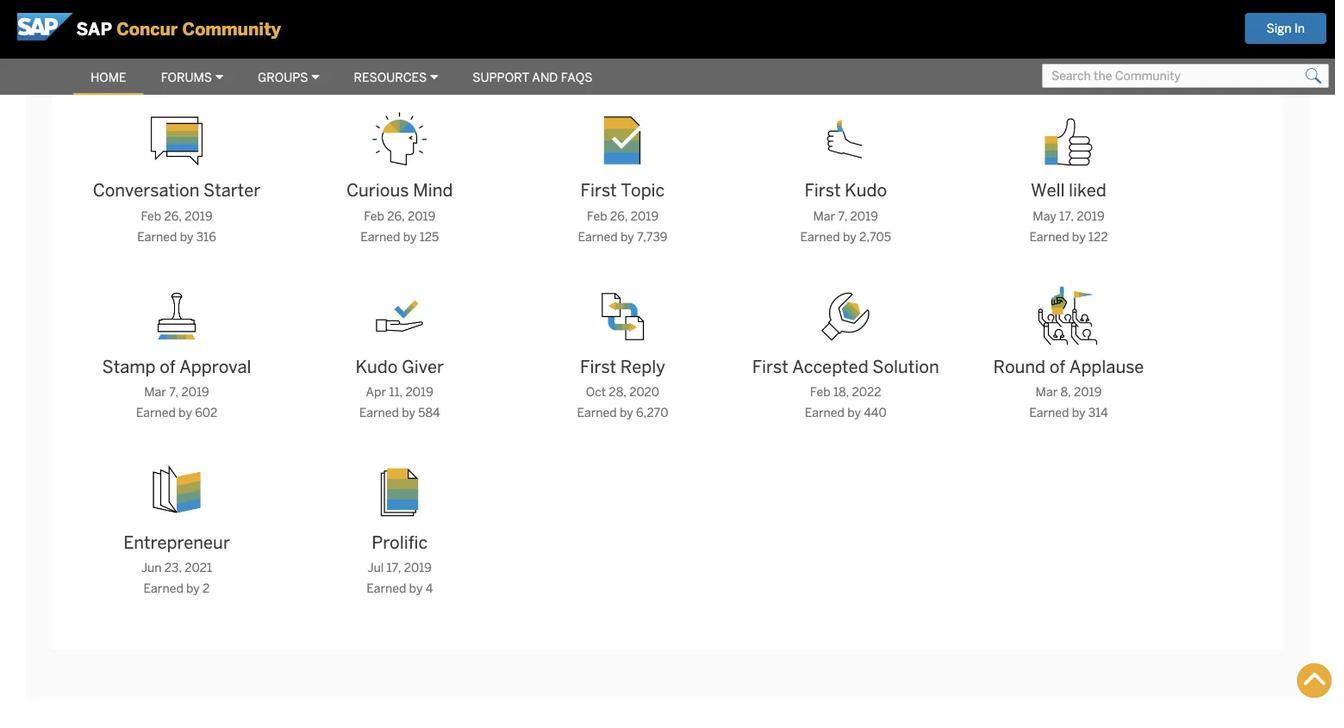 Task type: locate. For each thing, give the bounding box(es) containing it.
first left 'topic'
[[581, 179, 617, 201]]

groups
[[258, 70, 308, 85]]

‎mar inside round of applause ‎mar 8, 2019 earned by 314
[[1036, 384, 1058, 400]]

1 horizontal spatial ‎mar
[[813, 208, 836, 224]]

by left 316
[[180, 229, 193, 244]]

26, for curious
[[387, 208, 405, 224]]

first inside first kudo ‎mar 7, 2019 earned by 2,705
[[805, 179, 841, 201]]

0 horizontal spatial 17,
[[387, 560, 401, 576]]

2,705
[[859, 229, 891, 244]]

by left 7,739 at the top
[[621, 229, 634, 244]]

by inside curious mind ‎feb 26, 2019 earned by 125
[[403, 229, 417, 244]]

2019 inside first kudo ‎mar 7, 2019 earned by 2,705
[[851, 208, 878, 224]]

approval
[[180, 356, 251, 378]]

kudo giver image
[[369, 286, 431, 348]]

28,
[[609, 384, 627, 400]]

1 horizontal spatial 7,
[[838, 208, 848, 224]]

‎feb inside curious mind ‎feb 26, 2019 earned by 125
[[364, 208, 384, 224]]

‎mar
[[813, 208, 836, 224], [144, 384, 166, 400], [1036, 384, 1058, 400]]

support
[[473, 70, 529, 85]]

0 vertical spatial 7,
[[838, 208, 848, 224]]

earned left 7,739 at the top
[[578, 229, 618, 244]]

2019 inside stamp of approval ‎mar 7, 2019 earned by 602
[[181, 384, 209, 400]]

0 horizontal spatial 26,
[[164, 208, 182, 224]]

entrepreneur image
[[146, 462, 208, 524]]

first for first reply
[[580, 356, 617, 378]]

entrepreneur
[[123, 532, 230, 554]]

2 horizontal spatial 26,
[[610, 208, 628, 224]]

by left 314
[[1072, 405, 1086, 420]]

earned inside first topic ‎feb 26, 2019 earned by 7,739
[[578, 229, 618, 244]]

1 horizontal spatial 17,
[[1060, 208, 1074, 224]]

first reply image
[[592, 286, 654, 348]]

7, down the first kudo image
[[838, 208, 848, 224]]

first down the first kudo image
[[805, 179, 841, 201]]

earned down 23,
[[144, 581, 183, 597]]

by left 4
[[409, 581, 423, 597]]

2019 for kudo giver
[[406, 384, 434, 400]]

‎feb inside first topic ‎feb 26, 2019 earned by 7,739
[[587, 208, 608, 224]]

has
[[206, 51, 235, 73]]

round
[[994, 356, 1046, 378]]

2 of from the left
[[1050, 356, 1066, 378]]

‎mar for round of applause
[[1036, 384, 1058, 400]]

1 of from the left
[[160, 356, 176, 378]]

0 horizontal spatial ‎mar
[[144, 384, 166, 400]]

7, down 'stamp of approval' image
[[169, 384, 179, 400]]

by
[[180, 229, 193, 244], [403, 229, 417, 244], [621, 229, 634, 244], [843, 229, 857, 244], [1072, 229, 1086, 244], [179, 405, 192, 420], [402, 405, 416, 420], [620, 405, 633, 420], [848, 405, 861, 420], [1072, 405, 1086, 420], [186, 581, 200, 597], [409, 581, 423, 597]]

kudo inside first kudo ‎mar 7, 2019 earned by 2,705
[[845, 179, 887, 201]]

earned down ‎oct
[[577, 405, 617, 420]]

‎apr
[[366, 384, 386, 400]]

2019 up 7,739 at the top
[[631, 208, 659, 224]]

2019 inside prolific ‎jul 17, 2019 earned by 4
[[404, 560, 432, 576]]

‎feb down first topic image
[[587, 208, 608, 224]]

17,
[[1060, 208, 1074, 224], [387, 560, 401, 576]]

stamp
[[102, 356, 156, 378]]

earned down ‎jul
[[367, 581, 406, 597]]

kudo inside kudo giver ‎apr 11, 2019 earned by 584
[[356, 356, 398, 378]]

0 horizontal spatial of
[[160, 356, 176, 378]]

earned left 2,705
[[800, 229, 840, 244]]

forums link
[[144, 62, 241, 93]]

and
[[532, 70, 558, 85]]

7, inside stamp of approval ‎mar 7, 2019 earned by 602
[[169, 384, 179, 400]]

2019 for first kudo
[[851, 208, 878, 224]]

None submit
[[1301, 64, 1327, 88]]

earned down ‎may
[[1030, 229, 1069, 244]]

sap concur community
[[76, 18, 281, 41]]

2019 up 2,705
[[851, 208, 878, 224]]

accepted
[[792, 356, 869, 378]]

7,739
[[637, 229, 668, 244]]

by left 2
[[186, 581, 200, 597]]

stamp of approval image
[[146, 286, 208, 348]]

23,
[[164, 560, 182, 576]]

by left 440
[[848, 405, 861, 420]]

26,
[[164, 208, 182, 224], [387, 208, 405, 224], [610, 208, 628, 224]]

‎feb for curious
[[364, 208, 384, 224]]

2019 up 122
[[1077, 208, 1105, 224]]

earned left 602
[[136, 405, 176, 420]]

first left accepted at the right
[[752, 356, 789, 378]]

by inside first topic ‎feb 26, 2019 earned by 7,739
[[621, 229, 634, 244]]

4
[[426, 581, 433, 597]]

‎feb down curious
[[364, 208, 384, 224]]

earned
[[137, 229, 177, 244], [361, 229, 400, 244], [578, 229, 618, 244], [800, 229, 840, 244], [1030, 229, 1069, 244], [136, 405, 176, 420], [359, 405, 399, 420], [577, 405, 617, 420], [805, 405, 845, 420], [1030, 405, 1069, 420], [144, 581, 183, 597], [367, 581, 406, 597]]

earned inside first reply ‎oct 28, 2020 earned by 6,270
[[577, 405, 617, 420]]

earned inside well liked ‎may 17, 2019 earned by 122
[[1030, 229, 1069, 244]]

earned inside first accepted solution ‎feb 18, 2022 earned by 440
[[805, 405, 845, 420]]

26, down curious
[[387, 208, 405, 224]]

‎feb inside conversation starter ‎feb 26, 2019 earned by 316
[[141, 208, 161, 224]]

kudo up 2,705
[[845, 179, 887, 201]]

26, inside first topic ‎feb 26, 2019 earned by 7,739
[[610, 208, 628, 224]]

26, down 'topic'
[[610, 208, 628, 224]]

home
[[91, 70, 126, 85]]

‎feb left 18,
[[810, 384, 831, 400]]

by inside stamp of approval ‎mar 7, 2019 earned by 602
[[179, 405, 192, 420]]

list
[[69, 92, 1266, 621]]

by inside well liked ‎may 17, 2019 earned by 122
[[1072, 229, 1086, 244]]

‎may
[[1033, 208, 1057, 224]]

sign in link
[[1245, 13, 1327, 44]]

well
[[1031, 179, 1065, 201]]

2019 for first topic
[[631, 208, 659, 224]]

17, inside well liked ‎may 17, 2019 earned by 122
[[1060, 208, 1074, 224]]

1 vertical spatial 7,
[[169, 384, 179, 400]]

first kudo ‎mar 7, 2019 earned by 2,705
[[800, 179, 891, 244]]

earned inside curious mind ‎feb 26, 2019 earned by 125
[[361, 229, 400, 244]]

earned down conversation
[[137, 229, 177, 244]]

‎mar left 8,
[[1036, 384, 1058, 400]]

1 26, from the left
[[164, 208, 182, 224]]

17, right ‎may
[[1060, 208, 1074, 224]]

by left 125
[[403, 229, 417, 244]]

first for first accepted solution
[[752, 356, 789, 378]]

‎mar down stamp
[[144, 384, 166, 400]]

of inside round of applause ‎mar 8, 2019 earned by 314
[[1050, 356, 1066, 378]]

‎feb down conversation
[[141, 208, 161, 224]]

menu bar
[[0, 58, 610, 95]]

1 horizontal spatial 26,
[[387, 208, 405, 224]]

2019
[[185, 208, 213, 224], [408, 208, 436, 224], [631, 208, 659, 224], [851, 208, 878, 224], [1077, 208, 1105, 224], [181, 384, 209, 400], [406, 384, 434, 400], [1074, 384, 1102, 400], [404, 560, 432, 576]]

1 horizontal spatial kudo
[[845, 179, 887, 201]]

0 vertical spatial 17,
[[1060, 208, 1074, 224]]

by inside kudo giver ‎apr 11, 2019 earned by 584
[[402, 405, 416, 420]]

1 vertical spatial 17,
[[387, 560, 401, 576]]

26, inside conversation starter ‎feb 26, 2019 earned by 316
[[164, 208, 182, 224]]

first
[[581, 179, 617, 201], [805, 179, 841, 201], [580, 356, 617, 378], [752, 356, 789, 378]]

giver
[[402, 356, 444, 378]]

‎mar down the first kudo image
[[813, 208, 836, 224]]

liked
[[1069, 179, 1107, 201]]

kudo up "‎apr"
[[356, 356, 398, 378]]

2019 inside first topic ‎feb 26, 2019 earned by 7,739
[[631, 208, 659, 224]]

groups link
[[241, 62, 337, 93]]

‎mar inside stamp of approval ‎mar 7, 2019 earned by 602
[[144, 384, 166, 400]]

by down 28,
[[620, 405, 633, 420]]

round of applause ‎mar 8, 2019 earned by 314
[[994, 356, 1144, 420]]

2 horizontal spatial ‎mar
[[1036, 384, 1058, 400]]

2019 up 125
[[408, 208, 436, 224]]

first up ‎oct
[[580, 356, 617, 378]]

first inside first accepted solution ‎feb 18, 2022 earned by 440
[[752, 356, 789, 378]]

conversation starter ‎feb 26, 2019 earned by 316
[[93, 179, 261, 244]]

first inside first topic ‎feb 26, 2019 earned by 7,739
[[581, 179, 617, 201]]

0 horizontal spatial kudo
[[356, 356, 398, 378]]

1 horizontal spatial of
[[1050, 356, 1066, 378]]

first topic image
[[592, 110, 654, 172]]

2019 up 4
[[404, 560, 432, 576]]

of inside stamp of approval ‎mar 7, 2019 earned by 602
[[160, 356, 176, 378]]

home link
[[73, 62, 144, 93]]

first reply ‎oct 28, 2020 earned by 6,270
[[577, 356, 669, 420]]

by left 122
[[1072, 229, 1086, 244]]

1 vertical spatial kudo
[[356, 356, 398, 378]]

earned down 18,
[[805, 405, 845, 420]]

by left 584
[[402, 405, 416, 420]]

of up 8,
[[1050, 356, 1066, 378]]

26, for conversation
[[164, 208, 182, 224]]

2019 inside kudo giver ‎apr 11, 2019 earned by 584
[[406, 384, 434, 400]]

earned down 8,
[[1030, 405, 1069, 420]]

‎feb
[[141, 208, 161, 224], [364, 208, 384, 224], [587, 208, 608, 224], [810, 384, 831, 400]]

of right stamp
[[160, 356, 176, 378]]

0 vertical spatial kudo
[[845, 179, 887, 201]]

26, inside curious mind ‎feb 26, 2019 earned by 125
[[387, 208, 405, 224]]

prolific image
[[369, 462, 431, 524]]

2019 up 602
[[181, 384, 209, 400]]

2019 right 8,
[[1074, 384, 1102, 400]]

earned down curious
[[361, 229, 400, 244]]

3 26, from the left
[[610, 208, 628, 224]]

sign
[[1267, 21, 1292, 36]]

by left 2,705
[[843, 229, 857, 244]]

of
[[160, 356, 176, 378], [1050, 356, 1066, 378]]

7, inside first kudo ‎mar 7, 2019 earned by 2,705
[[838, 208, 848, 224]]

2020
[[629, 384, 660, 400]]

first accepted solution ‎feb 18, 2022 earned by 440
[[752, 356, 940, 420]]

earned inside round of applause ‎mar 8, 2019 earned by 314
[[1030, 405, 1069, 420]]

conversation starter image
[[146, 110, 208, 172]]

earned down "‎apr"
[[359, 405, 399, 420]]

2019 inside conversation starter ‎feb 26, 2019 earned by 316
[[185, 208, 213, 224]]

starter
[[204, 179, 261, 201]]

earned
[[239, 51, 295, 73]]

2019 inside curious mind ‎feb 26, 2019 earned by 125
[[408, 208, 436, 224]]

2 26, from the left
[[387, 208, 405, 224]]

26, down conversation
[[164, 208, 182, 224]]

2019 inside well liked ‎may 17, 2019 earned by 122
[[1077, 208, 1105, 224]]

first inside first reply ‎oct 28, 2020 earned by 6,270
[[580, 356, 617, 378]]

584
[[418, 405, 440, 420]]

by left 602
[[179, 405, 192, 420]]

applause
[[1070, 356, 1144, 378]]

7,
[[838, 208, 848, 224], [169, 384, 179, 400]]

kudo
[[845, 179, 887, 201], [356, 356, 398, 378]]

0 horizontal spatial 7,
[[169, 384, 179, 400]]

by inside first reply ‎oct 28, 2020 earned by 6,270
[[620, 405, 633, 420]]

2019 up 316
[[185, 208, 213, 224]]

17, right ‎jul
[[387, 560, 401, 576]]

‎mar inside first kudo ‎mar 7, 2019 earned by 2,705
[[813, 208, 836, 224]]

2019 for curious mind
[[408, 208, 436, 224]]

2019 up 584
[[406, 384, 434, 400]]

8,
[[1061, 384, 1071, 400]]

11,
[[389, 384, 403, 400]]

curious
[[347, 179, 409, 201]]

17, inside prolific ‎jul 17, 2019 earned by 4
[[387, 560, 401, 576]]



Task type: vqa. For each thing, say whether or not it's contained in the screenshot.


Task type: describe. For each thing, give the bounding box(es) containing it.
of for applause
[[1050, 356, 1066, 378]]

sapconcurteam has earned 12 badges! heading
[[65, 51, 384, 73]]

by inside first kudo ‎mar 7, 2019 earned by 2,705
[[843, 229, 857, 244]]

first for first kudo
[[805, 179, 841, 201]]

list containing conversation starter
[[69, 92, 1266, 621]]

2022
[[852, 384, 882, 400]]

first topic ‎feb 26, 2019 earned by 7,739
[[578, 179, 668, 244]]

sap image
[[17, 13, 73, 41]]

stamp of approval ‎mar 7, 2019 earned by 602
[[102, 356, 251, 420]]

curious mind image
[[369, 110, 431, 172]]

well liked ‎may 17, 2019 earned by 122
[[1030, 179, 1108, 244]]

by inside conversation starter ‎feb 26, 2019 earned by 316
[[180, 229, 193, 244]]

2019 for conversation starter
[[185, 208, 213, 224]]

resources link
[[337, 62, 455, 93]]

support and faqs link
[[455, 62, 610, 93]]

Search the Community text field
[[1042, 64, 1329, 88]]

support and faqs
[[473, 70, 593, 85]]

‎feb for first
[[587, 208, 608, 224]]

2
[[203, 581, 210, 597]]

‎jul
[[368, 560, 384, 576]]

sap
[[76, 18, 112, 41]]

mind
[[413, 179, 453, 201]]

earned inside first kudo ‎mar 7, 2019 earned by 2,705
[[800, 229, 840, 244]]

community
[[182, 18, 281, 41]]

earned inside kudo giver ‎apr 11, 2019 earned by 584
[[359, 405, 399, 420]]

prolific
[[372, 532, 428, 554]]

prolific ‎jul 17, 2019 earned by 4
[[367, 532, 433, 597]]

314
[[1089, 405, 1108, 420]]

earned inside prolific ‎jul 17, 2019 earned by 4
[[367, 581, 406, 597]]

by inside prolific ‎jul 17, 2019 earned by 4
[[409, 581, 423, 597]]

badges!
[[321, 51, 384, 73]]

menu bar containing home
[[0, 58, 610, 95]]

round of applause image
[[1038, 286, 1100, 348]]

of for approval
[[160, 356, 176, 378]]

earned inside stamp of approval ‎mar 7, 2019 earned by 602
[[136, 405, 176, 420]]

by inside entrepreneur ‎jun 23, 2021 earned by 2
[[186, 581, 200, 597]]

reply
[[621, 356, 665, 378]]

‎oct
[[586, 384, 606, 400]]

well liked image
[[1038, 110, 1100, 172]]

125
[[420, 229, 439, 244]]

concur
[[117, 18, 178, 41]]

earned inside entrepreneur ‎jun 23, 2021 earned by 2
[[144, 581, 183, 597]]

resources
[[354, 70, 427, 85]]

conversation
[[93, 179, 200, 201]]

topic
[[621, 179, 665, 201]]

sapconcurteam has earned 12 badges!
[[65, 51, 384, 73]]

122
[[1089, 229, 1108, 244]]

2019 inside round of applause ‎mar 8, 2019 earned by 314
[[1074, 384, 1102, 400]]

‎feb inside first accepted solution ‎feb 18, 2022 earned by 440
[[810, 384, 831, 400]]

6,270
[[636, 405, 669, 420]]

solution
[[873, 356, 940, 378]]

forums
[[161, 70, 212, 85]]

first for first topic
[[581, 179, 617, 201]]

first kudo image
[[815, 110, 877, 172]]

‎mar for stamp of approval
[[144, 384, 166, 400]]

26, for first
[[610, 208, 628, 224]]

curious mind ‎feb 26, 2019 earned by 125
[[347, 179, 453, 244]]

sapconcurteam
[[65, 51, 202, 73]]

sign in
[[1267, 21, 1305, 36]]

earned inside conversation starter ‎feb 26, 2019 earned by 316
[[137, 229, 177, 244]]

‎feb for conversation
[[141, 208, 161, 224]]

by inside first accepted solution ‎feb 18, 2022 earned by 440
[[848, 405, 861, 420]]

by inside round of applause ‎mar 8, 2019 earned by 314
[[1072, 405, 1086, 420]]

‎jun
[[141, 560, 162, 576]]

602
[[195, 405, 218, 420]]

12
[[299, 51, 317, 73]]

entrepreneur ‎jun 23, 2021 earned by 2
[[123, 532, 230, 597]]

2021
[[185, 560, 212, 576]]

kudo giver ‎apr 11, 2019 earned by 584
[[356, 356, 444, 420]]

in
[[1295, 21, 1305, 36]]

440
[[864, 405, 887, 420]]

2019 for well liked
[[1077, 208, 1105, 224]]

faqs
[[561, 70, 593, 85]]

18,
[[834, 384, 849, 400]]

first accepted solution image
[[815, 286, 877, 348]]

316
[[196, 229, 216, 244]]



